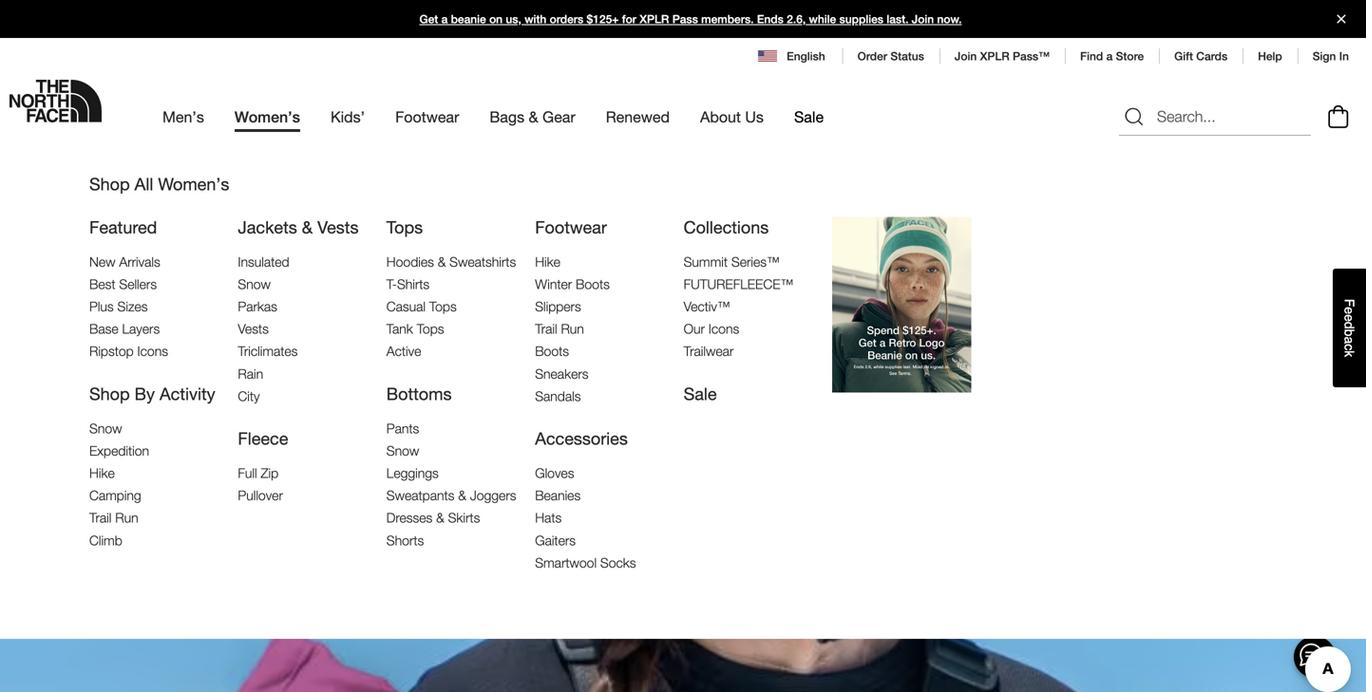 Task type: describe. For each thing, give the bounding box(es) containing it.
sneakers link
[[535, 366, 589, 382]]

rain link
[[238, 366, 263, 382]]

us
[[746, 108, 764, 126]]

jackets & vests for jackets & vests button
[[112, 161, 203, 177]]

leggings
[[387, 466, 439, 481]]

triclimates
[[238, 344, 298, 360]]

vests for jackets & vests button
[[172, 161, 203, 177]]

pants
[[387, 421, 419, 437]]

pullover
[[238, 488, 283, 504]]

gift
[[1175, 49, 1194, 63]]

kids'
[[331, 108, 365, 126]]

english
[[787, 49, 826, 63]]

on
[[490, 12, 503, 26]]

dresses
[[387, 511, 433, 526]]

tops up hoodies
[[387, 217, 423, 238]]

pants snow leggings sweatpants & joggers dresses & skirts shorts
[[387, 421, 517, 549]]

tops inside button
[[218, 161, 245, 177]]

snow for pants
[[387, 443, 419, 459]]

c
[[1343, 344, 1358, 351]]

orders
[[550, 12, 584, 26]]

1 horizontal spatial footwear
[[535, 217, 607, 238]]

kids' link
[[331, 91, 365, 143]]

casual tops link
[[387, 299, 457, 315]]

best sellers link
[[89, 277, 157, 292]]

accessories
[[535, 429, 628, 449]]

snow inside snow expedition hike camping trail run climb
[[89, 421, 122, 437]]

gaiters
[[535, 533, 576, 549]]

search all image
[[1124, 106, 1146, 128]]

full zip link
[[238, 466, 279, 481]]

smartwool socks link
[[535, 555, 636, 571]]

k
[[1343, 351, 1358, 358]]

our
[[684, 321, 705, 337]]

trail for slippers
[[535, 321, 558, 337]]

sign in
[[1313, 49, 1350, 63]]

& inside hoodies & sweatshirts t-shirts casual tops tank tops active
[[438, 254, 446, 270]]

ends
[[757, 12, 784, 26]]

gift cards link
[[1175, 49, 1228, 63]]

sweatpants
[[387, 488, 455, 504]]

icons inside new arrivals best sellers plus sizes base layers ripstop icons
[[137, 344, 168, 360]]

sandals
[[535, 389, 581, 404]]

f e e d b a c k button
[[1334, 269, 1367, 388]]

trail for camping
[[89, 511, 112, 526]]

summit
[[684, 254, 728, 270]]

bottoms link
[[387, 384, 452, 404]]

order
[[858, 49, 888, 63]]

1 horizontal spatial join
[[955, 49, 977, 63]]

b
[[1343, 330, 1358, 337]]

a inside button
[[1343, 337, 1358, 344]]

sweatshirts
[[450, 254, 516, 270]]

run for boots
[[561, 321, 584, 337]]

sandals link
[[535, 389, 581, 404]]

find a store link
[[1081, 49, 1145, 63]]

gear
[[543, 108, 576, 126]]

sneakers
[[535, 366, 589, 382]]

fleece
[[238, 429, 288, 449]]

about us link
[[700, 91, 764, 143]]

gloves beanies hats gaiters smartwool socks
[[535, 466, 636, 571]]

join xplr pass™ link
[[955, 49, 1050, 63]]

gloves
[[535, 466, 575, 481]]

tops up the "tank tops" link
[[430, 299, 457, 315]]

jackets & vests for the jackets & vests link
[[238, 217, 359, 238]]

hats
[[535, 511, 562, 526]]

insulated link
[[238, 254, 290, 270]]

joggers
[[470, 488, 517, 504]]

find
[[1081, 49, 1104, 63]]

0 vertical spatial trail run link
[[535, 321, 584, 337]]

icons inside summit series™ futurefleece™ vectiv™ our icons trailwear
[[709, 321, 740, 337]]

full
[[238, 466, 257, 481]]

beanie
[[451, 12, 486, 26]]

with
[[525, 12, 547, 26]]

dresses & skirts link
[[387, 511, 480, 526]]

full zip pullover
[[238, 466, 283, 504]]

close image
[[1330, 15, 1354, 23]]

insulated
[[238, 254, 290, 270]]

boots link
[[535, 344, 569, 360]]

find a store
[[1081, 49, 1145, 63]]

pass™
[[1013, 49, 1050, 63]]

gaiters link
[[535, 533, 576, 549]]

vectiv™
[[684, 299, 731, 315]]

all
[[135, 174, 153, 194]]

tops button
[[210, 157, 253, 182]]

layers
[[122, 321, 160, 337]]

shirts
[[397, 277, 430, 292]]

last.
[[887, 12, 909, 26]]

1 vertical spatial trail run link
[[89, 511, 138, 526]]

0 horizontal spatial women's
[[158, 174, 229, 194]]

leggings link
[[387, 466, 439, 481]]

join inside get a beanie on us, with orders $125+ for xplr pass members. ends 2.6, while supplies last. join now. link
[[912, 12, 935, 26]]

0 horizontal spatial footwear
[[396, 108, 459, 126]]

shorts
[[387, 533, 424, 549]]

store
[[1116, 49, 1145, 63]]

shop all women's link
[[89, 174, 897, 194]]

expedition
[[89, 443, 149, 459]]

city
[[238, 389, 260, 404]]

pullover link
[[238, 488, 283, 504]]

tank tops link
[[387, 321, 444, 337]]

skirts
[[448, 511, 480, 526]]

help
[[1259, 49, 1283, 63]]

vests for the jackets & vests link
[[318, 217, 359, 238]]

0 vertical spatial sale link
[[795, 91, 824, 143]]

& inside jackets & vests button
[[160, 161, 168, 177]]

main content containing jackets & vests
[[0, 143, 1367, 693]]

hike inside hike winter boots slippers trail run boots sneakers sandals
[[535, 254, 561, 270]]

summit series™ futurefleece™ vectiv™ our icons trailwear
[[684, 254, 794, 360]]

2.6,
[[787, 12, 806, 26]]

shorts link
[[387, 533, 424, 549]]

2 e from the top
[[1343, 315, 1358, 322]]



Task type: locate. For each thing, give the bounding box(es) containing it.
snow up expedition link
[[89, 421, 122, 437]]

summit series™ link
[[684, 254, 780, 270]]

a for find
[[1107, 49, 1113, 63]]

boots up sneakers
[[535, 344, 569, 360]]

best
[[89, 277, 115, 292]]

0 vertical spatial snow link
[[238, 277, 271, 292]]

join right last.
[[912, 12, 935, 26]]

city link
[[238, 389, 260, 404]]

a for get
[[442, 12, 448, 26]]

renewed link
[[606, 91, 670, 143]]

1 vertical spatial vests
[[318, 217, 359, 238]]

base layers link
[[89, 321, 160, 337]]

1 horizontal spatial sale
[[795, 108, 824, 126]]

footwear
[[396, 108, 459, 126], [535, 217, 607, 238]]

2 vertical spatial snow link
[[387, 443, 419, 459]]

2 vertical spatial a
[[1343, 337, 1358, 344]]

0 vertical spatial hike link
[[535, 254, 561, 270]]

snow link up expedition link
[[89, 421, 122, 437]]

0 horizontal spatial trail
[[89, 511, 112, 526]]

parkas
[[238, 299, 277, 315]]

xplr inside get a beanie on us, with orders $125+ for xplr pass members. ends 2.6, while supplies last. join now. link
[[640, 12, 670, 26]]

cards
[[1197, 49, 1228, 63]]

1 vertical spatial hike link
[[89, 466, 115, 481]]

hoodies & sweatshirts t-shirts casual tops tank tops active
[[387, 254, 516, 360]]

run inside snow expedition hike camping trail run climb
[[115, 511, 138, 526]]

1 horizontal spatial trail
[[535, 321, 558, 337]]

snow for insulated
[[238, 277, 271, 292]]

pants link
[[387, 421, 419, 437]]

footwear link
[[396, 91, 459, 143], [535, 217, 607, 238]]

men's link
[[163, 91, 204, 143]]

camping link
[[89, 488, 141, 504]]

run inside hike winter boots slippers trail run boots sneakers sandals
[[561, 321, 584, 337]]

for
[[622, 12, 637, 26]]

0 horizontal spatial sale
[[684, 384, 717, 404]]

sale right us
[[795, 108, 824, 126]]

bags & gear
[[490, 108, 576, 126]]

2 horizontal spatial vests
[[318, 217, 359, 238]]

0 vertical spatial join
[[912, 12, 935, 26]]

vests inside insulated snow parkas vests triclimates rain city
[[238, 321, 269, 337]]

about
[[700, 108, 741, 126]]

0 horizontal spatial snow
[[89, 421, 122, 437]]

icons
[[709, 321, 740, 337], [137, 344, 168, 360]]

tops
[[218, 161, 245, 177], [387, 217, 423, 238], [430, 299, 457, 315], [417, 321, 444, 337]]

2 horizontal spatial a
[[1343, 337, 1358, 344]]

e up "b"
[[1343, 315, 1358, 322]]

about us
[[700, 108, 764, 126]]

new
[[89, 254, 115, 270]]

shop for shop all women's
[[89, 174, 130, 194]]

e up d
[[1343, 307, 1358, 315]]

triclimates link
[[238, 344, 298, 360]]

hike link up winter
[[535, 254, 561, 270]]

jackets up featured
[[112, 161, 156, 177]]

1 vertical spatial jackets
[[238, 217, 297, 238]]

join down now.
[[955, 49, 977, 63]]

jackets & vests inside button
[[112, 161, 203, 177]]

d
[[1343, 322, 1358, 330]]

1 vertical spatial shop
[[89, 384, 130, 404]]

footwear link right kids' link
[[396, 91, 459, 143]]

1 horizontal spatial snow
[[238, 277, 271, 292]]

1 horizontal spatial hike link
[[535, 254, 561, 270]]

0 vertical spatial vests
[[172, 161, 203, 177]]

hike inside snow expedition hike camping trail run climb
[[89, 466, 115, 481]]

bags & gear link
[[490, 91, 576, 143]]

jackets & vests down men's link
[[112, 161, 203, 177]]

0 vertical spatial jackets & vests
[[112, 161, 203, 177]]

tops link
[[387, 217, 423, 238]]

footwear link up winter boots link
[[535, 217, 607, 238]]

get a beanie on us, with orders $125+ for xplr pass members. ends 2.6, while supplies last. join now.
[[420, 12, 962, 26]]

1 vertical spatial sale
[[684, 384, 717, 404]]

trail
[[535, 321, 558, 337], [89, 511, 112, 526]]

vests inside button
[[172, 161, 203, 177]]

pass
[[673, 12, 698, 26]]

1 vertical spatial footwear
[[535, 217, 607, 238]]

sale for the bottommost sale link
[[684, 384, 717, 404]]

xplr left the pass™
[[981, 49, 1010, 63]]

0 horizontal spatial xplr
[[640, 12, 670, 26]]

order status link
[[858, 49, 925, 63]]

vests link
[[238, 321, 269, 337]]

a right find
[[1107, 49, 1113, 63]]

run for climb
[[115, 511, 138, 526]]

footwear up winter boots link
[[535, 217, 607, 238]]

snow expedition hike camping trail run climb
[[89, 421, 149, 549]]

order status
[[858, 49, 925, 63]]

2 vertical spatial snow
[[387, 443, 419, 459]]

snow link up 'parkas'
[[238, 277, 271, 292]]

2 horizontal spatial snow link
[[387, 443, 419, 459]]

snow up 'parkas'
[[238, 277, 271, 292]]

0 vertical spatial women's
[[235, 108, 300, 126]]

t-
[[387, 277, 397, 292]]

footwear right kids'
[[396, 108, 459, 126]]

jackets inside button
[[112, 161, 156, 177]]

snow inside insulated snow parkas vests triclimates rain city
[[238, 277, 271, 292]]

winter boots link
[[535, 277, 610, 292]]

snow down pants
[[387, 443, 419, 459]]

0 vertical spatial trail
[[535, 321, 558, 337]]

1 vertical spatial snow
[[89, 421, 122, 437]]

tank
[[387, 321, 413, 337]]

plus sizes link
[[89, 299, 148, 315]]

climb link
[[89, 533, 122, 549]]

1 horizontal spatial jackets & vests
[[238, 217, 359, 238]]

1 vertical spatial icons
[[137, 344, 168, 360]]

jackets & vests up 'insulated'
[[238, 217, 359, 238]]

$125+
[[587, 12, 619, 26]]

0 horizontal spatial run
[[115, 511, 138, 526]]

1 horizontal spatial sale link
[[795, 91, 824, 143]]

boots right winter
[[576, 277, 610, 292]]

sale down trailwear link
[[684, 384, 717, 404]]

1 horizontal spatial a
[[1107, 49, 1113, 63]]

hike up the camping link on the bottom left
[[89, 466, 115, 481]]

base
[[89, 321, 118, 337]]

climb
[[89, 533, 122, 549]]

members.
[[702, 12, 754, 26]]

1 horizontal spatial hike
[[535, 254, 561, 270]]

1 vertical spatial xplr
[[981, 49, 1010, 63]]

1 horizontal spatial xplr
[[981, 49, 1010, 63]]

0 vertical spatial jackets
[[112, 161, 156, 177]]

now.
[[938, 12, 962, 26]]

women's up tops button
[[235, 108, 300, 126]]

vests down parkas link
[[238, 321, 269, 337]]

trail inside hike winter boots slippers trail run boots sneakers sandals
[[535, 321, 558, 337]]

smartwool
[[535, 555, 597, 571]]

1 vertical spatial jackets & vests
[[238, 217, 359, 238]]

collections
[[684, 217, 769, 238]]

1 vertical spatial snow link
[[89, 421, 122, 437]]

& inside "bags & gear" link
[[529, 108, 539, 126]]

shop for shop by activity
[[89, 384, 130, 404]]

snow link down pants
[[387, 443, 419, 459]]

1 horizontal spatial jackets
[[238, 217, 297, 238]]

trail run link down camping at the bottom left
[[89, 511, 138, 526]]

1 vertical spatial a
[[1107, 49, 1113, 63]]

e
[[1343, 307, 1358, 315], [1343, 315, 1358, 322]]

0 horizontal spatial footwear link
[[396, 91, 459, 143]]

sale for sale link to the top
[[795, 108, 824, 126]]

featured
[[89, 217, 157, 238]]

0 horizontal spatial trail run link
[[89, 511, 138, 526]]

0 vertical spatial snow
[[238, 277, 271, 292]]

jackets & vests link
[[238, 217, 359, 238]]

Search search field
[[1120, 98, 1312, 136]]

a up k at the right
[[1343, 337, 1358, 344]]

status
[[891, 49, 925, 63]]

snow link for bottoms
[[387, 443, 419, 459]]

hike up winter
[[535, 254, 561, 270]]

vests left tops button
[[172, 161, 203, 177]]

main content
[[0, 143, 1367, 693]]

view cart image
[[1324, 103, 1354, 131]]

1 vertical spatial join
[[955, 49, 977, 63]]

on the mountain, a person is wearing the insulated freedom bibs and taking off an insulated freedom jacket. "text reads: for the kids. and the kids at heart." image
[[0, 194, 1367, 693]]

the north face home page image
[[10, 80, 102, 123]]

women's link
[[235, 91, 300, 143]]

0 vertical spatial footwear
[[396, 108, 459, 126]]

1 horizontal spatial vests
[[238, 321, 269, 337]]

0 horizontal spatial a
[[442, 12, 448, 26]]

a woman looks at you with a straight face. she is outside wearing the north face retro logo beanie, and north face down jacket in pine needle. image
[[833, 217, 972, 393]]

1 horizontal spatial women's
[[235, 108, 300, 126]]

0 horizontal spatial hike link
[[89, 466, 115, 481]]

1 vertical spatial boots
[[535, 344, 569, 360]]

vests left tops link
[[318, 217, 359, 238]]

0 vertical spatial hike
[[535, 254, 561, 270]]

0 horizontal spatial jackets & vests
[[112, 161, 203, 177]]

f
[[1343, 299, 1358, 307]]

vectiv™ link
[[684, 299, 731, 315]]

a right get
[[442, 12, 448, 26]]

1 horizontal spatial icons
[[709, 321, 740, 337]]

t-shirts link
[[387, 277, 430, 292]]

1 vertical spatial women's
[[158, 174, 229, 194]]

1 e from the top
[[1343, 307, 1358, 315]]

0 vertical spatial icons
[[709, 321, 740, 337]]

run
[[561, 321, 584, 337], [115, 511, 138, 526]]

run down camping at the bottom left
[[115, 511, 138, 526]]

hats link
[[535, 511, 562, 526]]

1 horizontal spatial snow link
[[238, 277, 271, 292]]

1 vertical spatial hike
[[89, 466, 115, 481]]

trail inside snow expedition hike camping trail run climb
[[89, 511, 112, 526]]

vests
[[172, 161, 203, 177], [318, 217, 359, 238], [238, 321, 269, 337]]

0 vertical spatial sale
[[795, 108, 824, 126]]

1 vertical spatial sale link
[[684, 384, 717, 404]]

2 vertical spatial vests
[[238, 321, 269, 337]]

jackets for the jackets & vests link
[[238, 217, 297, 238]]

1 vertical spatial trail
[[89, 511, 112, 526]]

1 horizontal spatial run
[[561, 321, 584, 337]]

jackets for jackets & vests button
[[112, 161, 156, 177]]

0 vertical spatial boots
[[576, 277, 610, 292]]

casual
[[387, 299, 426, 315]]

0 vertical spatial run
[[561, 321, 584, 337]]

shop left all
[[89, 174, 130, 194]]

shop all women's
[[89, 174, 229, 194]]

rain
[[238, 366, 263, 382]]

0 horizontal spatial hike
[[89, 466, 115, 481]]

sizes
[[117, 299, 148, 315]]

0 horizontal spatial jackets
[[112, 161, 156, 177]]

snow link
[[238, 277, 271, 292], [89, 421, 122, 437], [387, 443, 419, 459]]

zip
[[261, 466, 279, 481]]

join
[[912, 12, 935, 26], [955, 49, 977, 63]]

0 vertical spatial footwear link
[[396, 91, 459, 143]]

1 vertical spatial footwear link
[[535, 217, 607, 238]]

sale link right us
[[795, 91, 824, 143]]

hike link up the camping link on the bottom left
[[89, 466, 115, 481]]

women's
[[235, 108, 300, 126], [158, 174, 229, 194]]

1 shop from the top
[[89, 174, 130, 194]]

run down slippers
[[561, 321, 584, 337]]

1 horizontal spatial boots
[[576, 277, 610, 292]]

active link
[[387, 344, 421, 360]]

1 horizontal spatial trail run link
[[535, 321, 584, 337]]

1 horizontal spatial footwear link
[[535, 217, 607, 238]]

shop left by
[[89, 384, 130, 404]]

tops down casual tops link
[[417, 321, 444, 337]]

shop by activity link
[[89, 384, 215, 404]]

f e e d b a c k
[[1343, 299, 1358, 358]]

tops down women's link
[[218, 161, 245, 177]]

2 horizontal spatial snow
[[387, 443, 419, 459]]

jackets up 'insulated'
[[238, 217, 297, 238]]

trail run link down slippers
[[535, 321, 584, 337]]

0 vertical spatial shop
[[89, 174, 130, 194]]

icons up trailwear
[[709, 321, 740, 337]]

0 horizontal spatial icons
[[137, 344, 168, 360]]

by
[[135, 384, 155, 404]]

women's right all
[[158, 174, 229, 194]]

0 horizontal spatial vests
[[172, 161, 203, 177]]

trail up climb link
[[89, 511, 112, 526]]

0 horizontal spatial sale link
[[684, 384, 717, 404]]

new arrivals best sellers plus sizes base layers ripstop icons
[[89, 254, 168, 360]]

trail up boots link
[[535, 321, 558, 337]]

0 vertical spatial a
[[442, 12, 448, 26]]

0 horizontal spatial boots
[[535, 344, 569, 360]]

snow inside pants snow leggings sweatpants & joggers dresses & skirts shorts
[[387, 443, 419, 459]]

0 horizontal spatial snow link
[[89, 421, 122, 437]]

icons down layers
[[137, 344, 168, 360]]

fleece link
[[238, 429, 288, 449]]

0 vertical spatial xplr
[[640, 12, 670, 26]]

supplies
[[840, 12, 884, 26]]

hoodies & sweatshirts link
[[387, 254, 516, 270]]

1 vertical spatial run
[[115, 511, 138, 526]]

futurefleece™
[[684, 277, 794, 292]]

0 horizontal spatial join
[[912, 12, 935, 26]]

hike link
[[535, 254, 561, 270], [89, 466, 115, 481]]

2 shop from the top
[[89, 384, 130, 404]]

snow link for jackets & vests
[[238, 277, 271, 292]]

sale link down trailwear link
[[684, 384, 717, 404]]

xplr right for
[[640, 12, 670, 26]]



Task type: vqa. For each thing, say whether or not it's contained in the screenshot.
fingers
no



